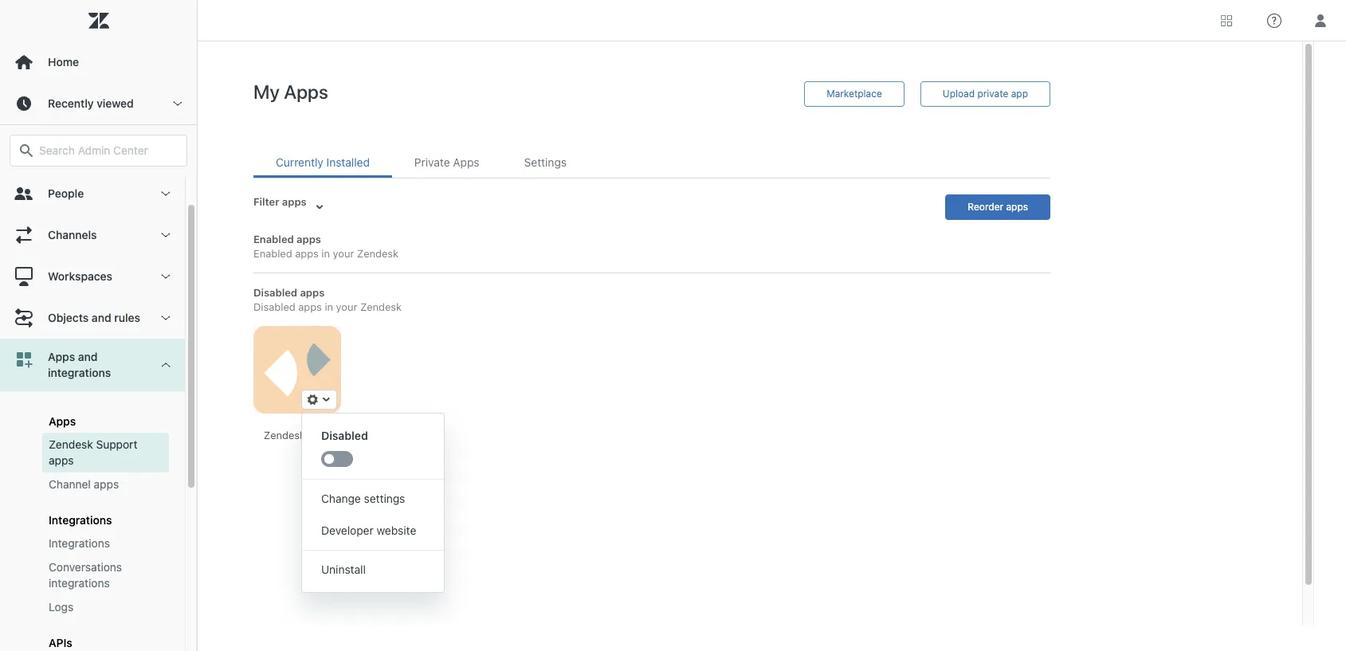 Task type: vqa. For each thing, say whether or not it's contained in the screenshot.
Conversations integrations link
yes



Task type: describe. For each thing, give the bounding box(es) containing it.
1 integrations element from the top
[[49, 514, 112, 527]]

zendesk products image
[[1222, 15, 1233, 26]]

channels
[[48, 228, 97, 242]]

workspaces
[[48, 270, 112, 283]]

apps for apps and integrations
[[48, 350, 75, 364]]

apis
[[49, 636, 72, 650]]

recently viewed button
[[0, 83, 197, 124]]

support
[[96, 438, 138, 451]]

help image
[[1268, 13, 1282, 28]]

logs link
[[42, 596, 169, 620]]

apps inside zendesk support apps
[[49, 454, 74, 467]]

apps for apps element
[[49, 415, 76, 428]]

apps and integrations
[[48, 350, 111, 380]]

and for apps
[[78, 350, 98, 364]]

zendesk support apps
[[49, 438, 138, 467]]

channel
[[49, 478, 91, 491]]

conversations integrations element
[[49, 560, 163, 592]]

workspaces button
[[0, 256, 185, 297]]

none search field inside primary element
[[2, 135, 195, 167]]

channels button
[[0, 215, 185, 256]]

people
[[48, 187, 84, 200]]

conversations integrations link
[[42, 556, 169, 596]]

recently
[[48, 96, 94, 110]]

apis element
[[49, 636, 72, 650]]

integrations for 2nd integrations element from the top of the apps and integrations group
[[49, 537, 110, 550]]

logs element
[[49, 600, 73, 616]]

zendesk support apps link
[[42, 433, 169, 473]]

channel apps
[[49, 478, 119, 491]]

home
[[48, 55, 79, 69]]

logs
[[49, 600, 73, 614]]

zendesk
[[49, 438, 93, 451]]

user menu image
[[1311, 10, 1332, 31]]

integrations link
[[42, 532, 169, 556]]

and for objects
[[92, 311, 111, 325]]

apps and integrations group
[[0, 392, 185, 651]]

integrations inside conversations integrations
[[49, 577, 110, 590]]



Task type: locate. For each thing, give the bounding box(es) containing it.
viewed
[[97, 96, 134, 110]]

2 integrations element from the top
[[49, 536, 110, 552]]

apps
[[48, 350, 75, 364], [49, 415, 76, 428]]

conversations
[[49, 561, 122, 574]]

primary element
[[0, 0, 198, 651]]

apps down zendesk
[[49, 454, 74, 467]]

Search Admin Center field
[[39, 144, 177, 158]]

tree item containing apps and integrations
[[0, 339, 185, 651]]

tree
[[0, 173, 197, 651]]

tree item
[[0, 339, 185, 651]]

0 vertical spatial and
[[92, 311, 111, 325]]

1 vertical spatial integrations
[[49, 577, 110, 590]]

integrations up integrations link
[[49, 514, 112, 527]]

integrations
[[49, 514, 112, 527], [49, 537, 110, 550]]

apps and integrations button
[[0, 339, 185, 392]]

integrations element up the conversations
[[49, 536, 110, 552]]

1 vertical spatial apps
[[49, 415, 76, 428]]

apps down zendesk support apps element
[[94, 478, 119, 491]]

integrations
[[48, 366, 111, 380], [49, 577, 110, 590]]

apps
[[49, 454, 74, 467], [94, 478, 119, 491]]

0 vertical spatial apps
[[48, 350, 75, 364]]

1 vertical spatial integrations element
[[49, 536, 110, 552]]

1 integrations from the top
[[49, 514, 112, 527]]

integrations down the conversations
[[49, 577, 110, 590]]

integrations element
[[49, 514, 112, 527], [49, 536, 110, 552]]

recently viewed
[[48, 96, 134, 110]]

0 vertical spatial integrations
[[49, 514, 112, 527]]

integrations inside apps and integrations dropdown button
[[48, 366, 111, 380]]

tree inside primary element
[[0, 173, 197, 651]]

integrations for 2nd integrations element from the bottom of the apps and integrations group
[[49, 514, 112, 527]]

zendesk support apps element
[[49, 437, 163, 469]]

tree item inside tree
[[0, 339, 185, 651]]

and
[[92, 311, 111, 325], [78, 350, 98, 364]]

1 horizontal spatial apps
[[94, 478, 119, 491]]

and inside apps and integrations
[[78, 350, 98, 364]]

2 integrations from the top
[[49, 537, 110, 550]]

objects
[[48, 311, 89, 325]]

1 vertical spatial and
[[78, 350, 98, 364]]

and left rules
[[92, 311, 111, 325]]

0 vertical spatial apps
[[49, 454, 74, 467]]

1 vertical spatial apps
[[94, 478, 119, 491]]

objects and rules
[[48, 311, 140, 325]]

apps inside apps and integrations group
[[49, 415, 76, 428]]

None search field
[[2, 135, 195, 167]]

apps up zendesk
[[49, 415, 76, 428]]

objects and rules button
[[0, 297, 185, 339]]

integrations up the conversations
[[49, 537, 110, 550]]

people button
[[0, 173, 185, 215]]

tree containing people
[[0, 173, 197, 651]]

0 vertical spatial integrations element
[[49, 514, 112, 527]]

conversations integrations
[[49, 561, 122, 590]]

0 vertical spatial integrations
[[48, 366, 111, 380]]

apps down objects
[[48, 350, 75, 364]]

and down objects and rules dropdown button
[[78, 350, 98, 364]]

channel apps link
[[42, 473, 169, 497]]

0 horizontal spatial apps
[[49, 454, 74, 467]]

rules
[[114, 311, 140, 325]]

integrations up apps element
[[48, 366, 111, 380]]

apps inside apps and integrations
[[48, 350, 75, 364]]

channel apps element
[[49, 477, 119, 493]]

home button
[[0, 41, 197, 83]]

apps element
[[49, 415, 76, 428]]

integrations element up integrations link
[[49, 514, 112, 527]]

1 vertical spatial integrations
[[49, 537, 110, 550]]



